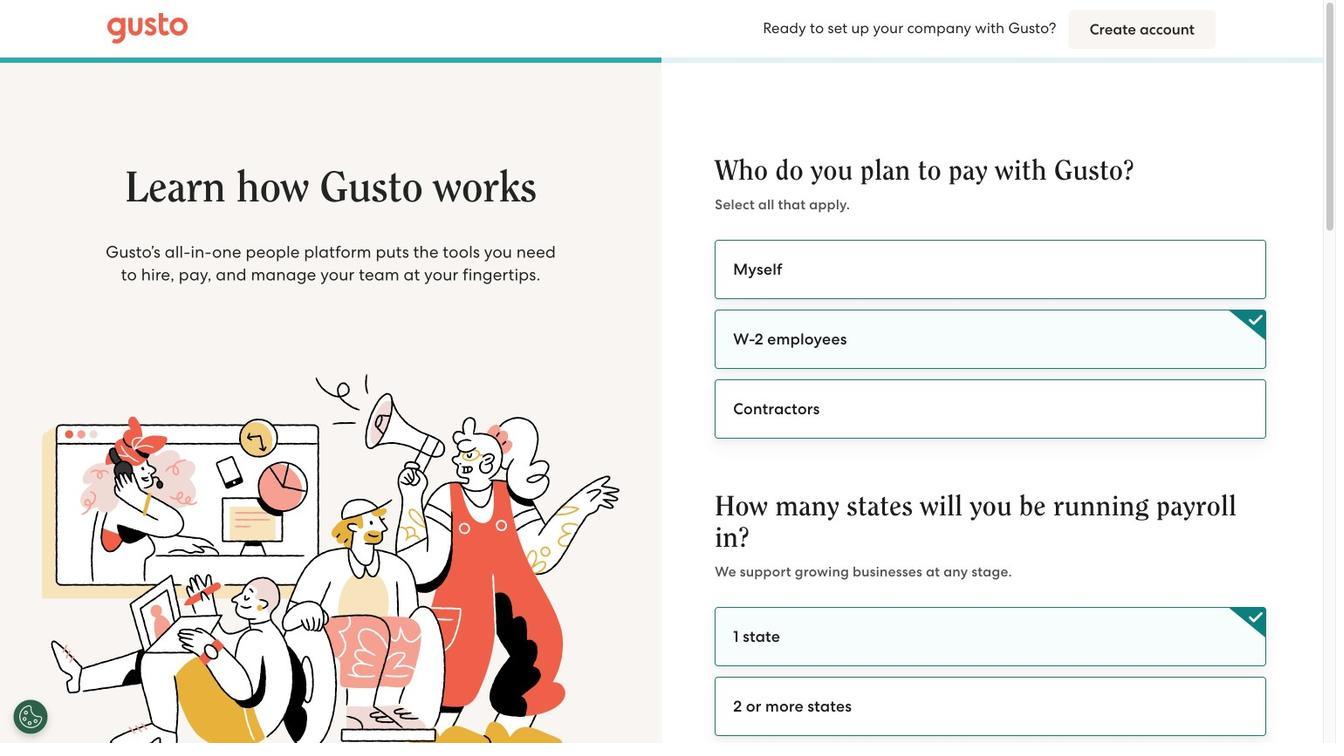 Task type: vqa. For each thing, say whether or not it's contained in the screenshot.
By
no



Task type: locate. For each thing, give the bounding box(es) containing it.
happy employers using hr operating systems image
[[0, 374, 662, 744]]



Task type: describe. For each thing, give the bounding box(es) containing it.
online payroll services, hr, and benefits | gusto image
[[107, 13, 188, 45]]



